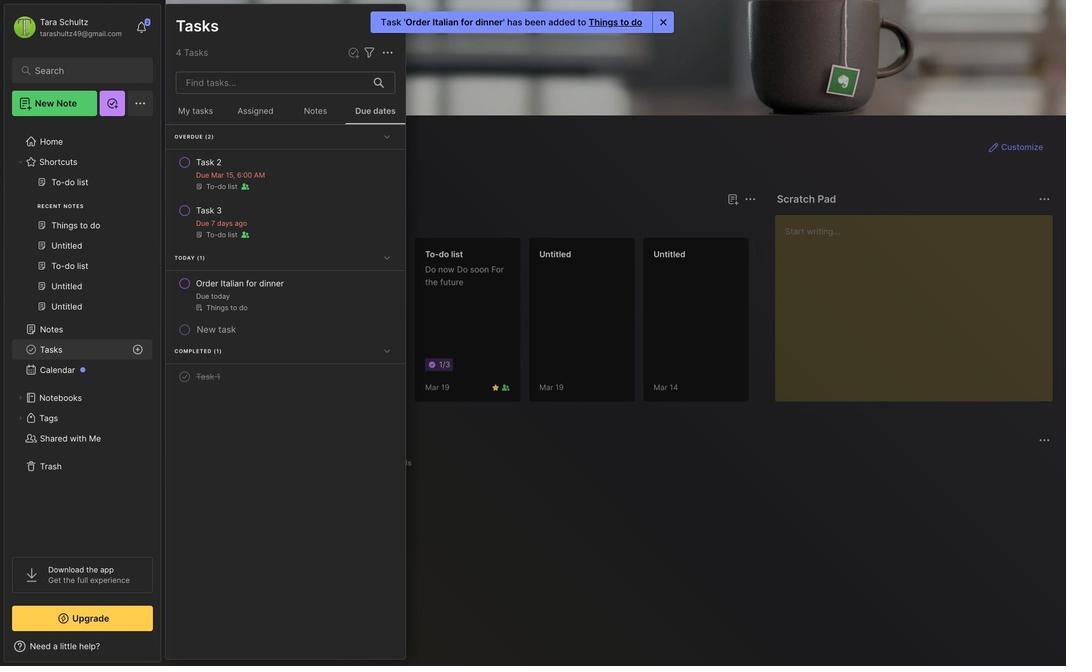 Task type: vqa. For each thing, say whether or not it's contained in the screenshot.
Choose default view option for Google Drive links Field
no



Task type: locate. For each thing, give the bounding box(es) containing it.
click to collapse image
[[160, 643, 170, 659]]

collapse overdue image
[[381, 130, 394, 143]]

tab list
[[189, 215, 755, 230], [189, 456, 1049, 471]]

task 3 2 cell
[[196, 204, 222, 217]]

group
[[12, 172, 152, 324]]

1 vertical spatial tab list
[[189, 456, 1049, 471]]

Find tasks… text field
[[178, 72, 366, 93]]

tab
[[189, 215, 226, 230], [231, 215, 282, 230], [242, 456, 280, 471], [382, 456, 418, 471]]

tree
[[4, 124, 161, 546]]

none search field inside "main" "element"
[[35, 63, 136, 78]]

task 2 1 cell
[[196, 156, 222, 169]]

tree inside "main" "element"
[[4, 124, 161, 546]]

None search field
[[35, 63, 136, 78]]

row
[[171, 151, 401, 197], [171, 199, 401, 245], [171, 272, 401, 318], [171, 366, 401, 389]]

Filter tasks field
[[362, 45, 377, 60]]

task 1 7 cell
[[196, 371, 221, 384]]

order italian for dinner 4 cell
[[196, 278, 284, 290]]

3 row from the top
[[171, 272, 401, 318]]

row group
[[166, 125, 406, 390], [186, 237, 1067, 410]]

collapse today image
[[381, 252, 394, 264]]

2 tab list from the top
[[189, 456, 1049, 471]]

collapse completed image
[[381, 345, 394, 358]]

alert
[[371, 11, 675, 33]]

4 row from the top
[[171, 366, 401, 389]]

1 tab list from the top
[[189, 215, 755, 230]]

More actions and view options field
[[377, 45, 396, 60]]

0 vertical spatial tab list
[[189, 215, 755, 230]]

filter tasks image
[[362, 45, 377, 60]]



Task type: describe. For each thing, give the bounding box(es) containing it.
Search text field
[[35, 65, 136, 77]]

Start writing… text field
[[786, 215, 1053, 392]]

1 row from the top
[[171, 151, 401, 197]]

2 row from the top
[[171, 199, 401, 245]]

Account field
[[12, 15, 122, 40]]

main element
[[0, 0, 165, 667]]

expand tags image
[[17, 415, 24, 422]]

grid grid
[[186, 479, 1054, 652]]

new task image
[[347, 46, 360, 59]]

WHAT'S NEW field
[[4, 637, 161, 657]]

group inside "main" "element"
[[12, 172, 152, 324]]

expand notebooks image
[[17, 394, 24, 402]]

more actions and view options image
[[380, 45, 396, 60]]



